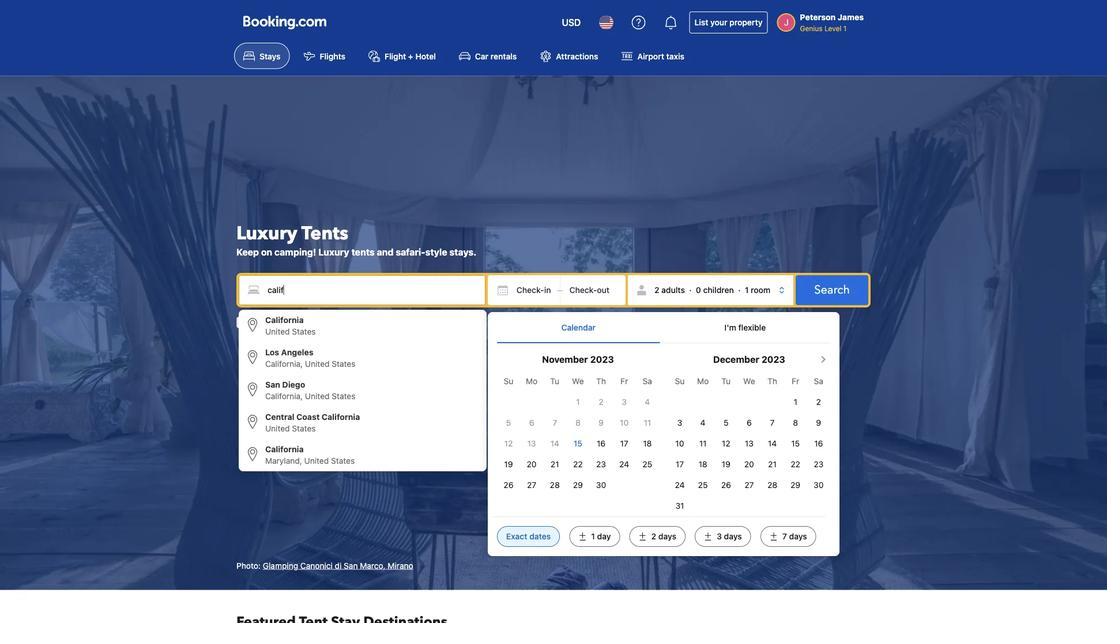 Task type: vqa. For each thing, say whether or not it's contained in the screenshot.


Task type: locate. For each thing, give the bounding box(es) containing it.
10 down 3 option
[[620, 418, 629, 428]]

20 for 20 option
[[527, 460, 537, 469]]

11
[[644, 418, 652, 428], [700, 439, 707, 448]]

sa for december 2023
[[815, 377, 824, 386]]

calendar
[[562, 323, 596, 332]]

2 check- from the left
[[570, 285, 597, 295]]

check- right in
[[570, 285, 597, 295]]

states up angeles
[[292, 327, 316, 336]]

28 down 21 november 2023 checkbox
[[550, 480, 560, 490]]

1 14 from the left
[[551, 439, 560, 448]]

1 horizontal spatial 26
[[722, 480, 732, 490]]

1 6 from the left
[[530, 418, 535, 428]]

10 December 2023 checkbox
[[676, 439, 685, 448]]

1 vertical spatial 24
[[675, 480, 685, 490]]

0 horizontal spatial we
[[572, 377, 584, 386]]

su up 5 november 2023 option
[[504, 377, 514, 386]]

13 November 2023 checkbox
[[528, 439, 536, 448]]

20 for 20 december 2023 checkbox on the bottom
[[745, 460, 755, 469]]

17
[[621, 439, 629, 448], [676, 460, 684, 469]]

attractions
[[556, 51, 599, 61]]

2 we from the left
[[744, 377, 756, 386]]

0 vertical spatial california, united
[[265, 359, 330, 369]]

2 mo from the left
[[698, 377, 709, 386]]

1 vertical spatial 17
[[676, 460, 684, 469]]

united down central at the bottom left
[[265, 424, 290, 433]]

california, united down diego
[[265, 391, 330, 401]]

2023 right the 'november'
[[591, 354, 614, 365]]

0 horizontal spatial 4
[[645, 397, 650, 407]]

2 sa from the left
[[815, 377, 824, 386]]

november 2023
[[542, 354, 614, 365]]

26
[[504, 480, 514, 490], [722, 480, 732, 490]]

1 vertical spatial california
[[322, 412, 360, 422]]

15 up 22 option
[[574, 439, 583, 448]]

tu
[[551, 377, 560, 386], [722, 377, 731, 386]]

2 23 from the left
[[814, 460, 824, 469]]

san right the di
[[344, 561, 358, 570]]

15
[[574, 439, 583, 448], [792, 439, 800, 448]]

28 November 2023 checkbox
[[550, 480, 560, 490]]

9
[[599, 418, 604, 428], [817, 418, 822, 428]]

airport taxis
[[638, 51, 685, 61]]

7 for 7 option
[[771, 418, 775, 428]]

1 December 2023 checkbox
[[794, 397, 798, 407]]

none search field containing search
[[237, 273, 871, 556]]

check- for out
[[570, 285, 597, 295]]

1 9 from the left
[[599, 418, 604, 428]]

su up 3 december 2023 checkbox
[[675, 377, 685, 386]]

0 vertical spatial 10
[[620, 418, 629, 428]]

1 horizontal spatial +
[[591, 277, 596, 286]]

0 horizontal spatial 29
[[573, 480, 583, 490]]

2 december 2023 element from the left
[[669, 371, 831, 516]]

1 check- from the left
[[517, 285, 545, 295]]

1 fr from the left
[[621, 377, 628, 386]]

i'm left the flexible
[[725, 323, 737, 332]]

31 December 2023 checkbox
[[676, 501, 685, 511]]

25 for 25 option
[[643, 460, 653, 469]]

united inside california united states
[[265, 327, 290, 336]]

1 mo from the left
[[526, 377, 538, 386]]

0 horizontal spatial i'm
[[253, 318, 264, 327]]

2 30 from the left
[[814, 480, 824, 490]]

7 December 2023 checkbox
[[771, 418, 775, 428]]

1 26 from the left
[[504, 480, 514, 490]]

8
[[576, 418, 581, 428], [794, 418, 799, 428]]

0 horizontal spatial 11
[[644, 418, 652, 428]]

states right maryland, united
[[331, 456, 355, 466]]

8 down 1 option
[[576, 418, 581, 428]]

th down december 2023 at the right
[[768, 377, 778, 386]]

california
[[265, 315, 304, 325], [322, 412, 360, 422], [265, 444, 304, 454]]

0 horizontal spatial mo
[[526, 377, 538, 386]]

25 December 2023 checkbox
[[699, 480, 708, 490]]

21 November 2023 checkbox
[[551, 460, 559, 469]]

1 vertical spatial +
[[591, 277, 596, 286]]

1 15 from the left
[[574, 439, 583, 448]]

california, united for los angeles
[[265, 359, 330, 369]]

4 for 4 november 2023 checkbox at the bottom right of the page
[[645, 397, 650, 407]]

0 horizontal spatial 10
[[620, 418, 629, 428]]

states down coast
[[292, 424, 316, 433]]

2
[[655, 285, 660, 295], [599, 397, 604, 407], [817, 397, 822, 407], [652, 532, 657, 541]]

28 down 21 checkbox
[[768, 480, 778, 490]]

1 horizontal spatial 7
[[771, 418, 775, 428]]

fr up 3 option
[[621, 377, 628, 386]]

2 13 from the left
[[745, 439, 754, 448]]

booking.com online hotel reservations image
[[243, 16, 327, 29]]

0 horizontal spatial 25
[[643, 460, 653, 469]]

states up the san diego california, united states
[[332, 359, 356, 369]]

california inside the california maryland, united states
[[265, 444, 304, 454]]

Type your destination search field
[[239, 275, 486, 305]]

2 6 from the left
[[747, 418, 752, 428]]

2 tu from the left
[[722, 377, 731, 386]]

1 horizontal spatial 14
[[769, 439, 777, 448]]

4 option from the top
[[239, 407, 487, 439]]

mo up 6 option
[[526, 377, 538, 386]]

13 up 20 option
[[528, 439, 536, 448]]

days down 29 december 2023 option
[[790, 532, 808, 541]]

california inside the central coast california united states
[[322, 412, 360, 422]]

2 united from the top
[[265, 424, 290, 433]]

2 adults · 0 children · 1 room
[[655, 285, 771, 295]]

1 horizontal spatial 6
[[747, 418, 752, 428]]

2 26 from the left
[[722, 480, 732, 490]]

days down the 31
[[659, 532, 677, 541]]

22 December 2023 checkbox
[[791, 460, 801, 469]]

sa up 4 november 2023 checkbox at the bottom right of the page
[[643, 377, 653, 386]]

15 November 2023 checkbox
[[574, 439, 583, 448]]

3
[[622, 397, 627, 407], [678, 418, 683, 428], [717, 532, 722, 541]]

2 vertical spatial california
[[265, 444, 304, 454]]

8 November 2023 checkbox
[[576, 418, 581, 428]]

17 for 17 checkbox
[[676, 460, 684, 469]]

1 horizontal spatial 2023
[[762, 354, 786, 365]]

20 up 27 option
[[745, 460, 755, 469]]

22 for 22 option
[[574, 460, 583, 469]]

tu down the 'november'
[[551, 377, 560, 386]]

29 November 2023 checkbox
[[573, 480, 583, 490]]

1 5 from the left
[[506, 418, 511, 428]]

21 up 28 option
[[769, 460, 777, 469]]

2 20 from the left
[[745, 460, 755, 469]]

1 22 from the left
[[574, 460, 583, 469]]

children
[[704, 285, 734, 295]]

3 down the 26 december 2023 option
[[717, 532, 722, 541]]

30 down 23 checkbox
[[597, 480, 607, 490]]

1 su from the left
[[504, 377, 514, 386]]

1 vertical spatial 25
[[699, 480, 708, 490]]

california for california maryland, united states
[[265, 444, 304, 454]]

0 vertical spatial california
[[265, 315, 304, 325]]

None search field
[[237, 273, 871, 556]]

0 horizontal spatial 15
[[574, 439, 583, 448]]

3 up 10 option
[[622, 397, 627, 407]]

0 horizontal spatial 22
[[574, 460, 583, 469]]

1 23 from the left
[[597, 460, 606, 469]]

0 horizontal spatial ·
[[690, 285, 692, 295]]

december 2023 element for december
[[669, 371, 831, 516]]

0 horizontal spatial +
[[408, 51, 414, 61]]

27 down 20 december 2023 checkbox on the bottom
[[745, 480, 754, 490]]

1 horizontal spatial check-
[[570, 285, 597, 295]]

united up los
[[265, 327, 290, 336]]

0
[[696, 285, 702, 295]]

su
[[504, 377, 514, 386], [675, 377, 685, 386]]

san diego california, united states
[[265, 380, 356, 401]]

1 27 from the left
[[527, 480, 537, 490]]

4 December 2023 checkbox
[[701, 418, 706, 428]]

2 vertical spatial 3
[[717, 532, 722, 541]]

1 21 from the left
[[551, 460, 559, 469]]

check-
[[517, 285, 545, 295], [570, 285, 597, 295]]

and
[[377, 247, 394, 258]]

2 28 from the left
[[768, 480, 778, 490]]

17 November 2023 checkbox
[[621, 439, 629, 448]]

photo: glamping canonici di san marco, mirano
[[237, 561, 414, 570]]

su for december 2023
[[675, 377, 685, 386]]

19 for 19 option
[[505, 460, 513, 469]]

10 for 10 december 2023 'option'
[[676, 439, 685, 448]]

glamping canonici di san marco, mirano link
[[263, 561, 414, 570]]

california, united inside the los angeles california, united states
[[265, 359, 330, 369]]

1 2023 from the left
[[591, 354, 614, 365]]

22 down 15 checkbox
[[574, 460, 583, 469]]

4 up 11 checkbox
[[701, 418, 706, 428]]

1 horizontal spatial 19
[[722, 460, 731, 469]]

1 sa from the left
[[643, 377, 653, 386]]

0 horizontal spatial 7
[[553, 418, 557, 428]]

14
[[551, 439, 560, 448], [769, 439, 777, 448]]

2 up 9 december 2023 checkbox
[[817, 397, 822, 407]]

1 8 from the left
[[576, 418, 581, 428]]

19
[[505, 460, 513, 469], [722, 460, 731, 469]]

1 horizontal spatial 13
[[745, 439, 754, 448]]

27 for 27 option
[[745, 480, 754, 490]]

0 horizontal spatial 30
[[597, 480, 607, 490]]

tu down december
[[722, 377, 731, 386]]

work
[[313, 318, 331, 327]]

0 vertical spatial 25
[[643, 460, 653, 469]]

10 for 10 option
[[620, 418, 629, 428]]

1 vertical spatial 3
[[678, 418, 683, 428]]

25
[[643, 460, 653, 469], [699, 480, 708, 490]]

flight
[[385, 51, 406, 61]]

mo
[[526, 377, 538, 386], [698, 377, 709, 386]]

6 up 13 option
[[530, 418, 535, 428]]

14 December 2023 checkbox
[[769, 439, 777, 448]]

1 horizontal spatial san
[[344, 561, 358, 570]]

29 down 22 option
[[573, 480, 583, 490]]

0 horizontal spatial 6
[[530, 418, 535, 428]]

1 december 2023 element from the left
[[497, 371, 659, 496]]

0 horizontal spatial 21
[[551, 460, 559, 469]]

24 up 31 option
[[675, 480, 685, 490]]

12 down 5 december 2023 checkbox
[[722, 439, 731, 448]]

sa up 2 december 2023 checkbox in the bottom right of the page
[[815, 377, 824, 386]]

1 united from the top
[[265, 327, 290, 336]]

2 horizontal spatial 3
[[717, 532, 722, 541]]

california right coast
[[322, 412, 360, 422]]

24 for 24 "option"
[[675, 480, 685, 490]]

1 horizontal spatial 24
[[675, 480, 685, 490]]

5 up 12 november 2023 checkbox
[[506, 418, 511, 428]]

1
[[844, 24, 847, 32], [745, 285, 749, 295], [577, 397, 580, 407], [794, 397, 798, 407], [592, 532, 595, 541]]

th up 2 checkbox
[[597, 377, 606, 386]]

0 horizontal spatial 20
[[527, 460, 537, 469]]

25 November 2023 checkbox
[[643, 460, 653, 469]]

0 vertical spatial 17
[[621, 439, 629, 448]]

24 down 17 'checkbox'
[[620, 460, 630, 469]]

2 option from the top
[[239, 342, 487, 374]]

1 vertical spatial united
[[265, 424, 290, 433]]

0 horizontal spatial 26
[[504, 480, 514, 490]]

1 left day
[[592, 532, 595, 541]]

property
[[730, 18, 763, 27]]

fr for november 2023
[[621, 377, 628, 386]]

2 fr from the left
[[792, 377, 800, 386]]

we for december
[[744, 377, 756, 386]]

14 for 14 option
[[551, 439, 560, 448]]

1 30 from the left
[[597, 480, 607, 490]]

21
[[551, 460, 559, 469], [769, 460, 777, 469]]

1 right level
[[844, 24, 847, 32]]

1 horizontal spatial 16
[[815, 439, 824, 448]]

2 su from the left
[[675, 377, 685, 386]]

i'm
[[253, 318, 264, 327], [725, 323, 737, 332]]

0 horizontal spatial 3
[[622, 397, 627, 407]]

1 horizontal spatial december 2023 element
[[669, 371, 831, 516]]

stays
[[260, 51, 281, 61]]

tab list
[[497, 312, 831, 343]]

0 horizontal spatial 18
[[644, 439, 652, 448]]

0 horizontal spatial 13
[[528, 439, 536, 448]]

1 horizontal spatial 10
[[676, 439, 685, 448]]

2 29 from the left
[[791, 480, 801, 490]]

0 horizontal spatial th
[[597, 377, 606, 386]]

0 horizontal spatial sa
[[643, 377, 653, 386]]

1 horizontal spatial 30
[[814, 480, 824, 490]]

17 up '24' option
[[621, 439, 629, 448]]

7 November 2023 checkbox
[[553, 418, 557, 428]]

30 November 2023 checkbox
[[597, 480, 607, 490]]

tents
[[352, 247, 375, 258]]

6 December 2023 checkbox
[[747, 418, 752, 428]]

su for november 2023
[[504, 377, 514, 386]]

california inside california united states
[[265, 315, 304, 325]]

2 days from the left
[[725, 532, 742, 541]]

0 horizontal spatial 12
[[505, 439, 513, 448]]

united inside the central coast california united states
[[265, 424, 290, 433]]

december 2023 element for november
[[497, 371, 659, 496]]

5 December 2023 checkbox
[[724, 418, 729, 428]]

7 right 3 days in the right of the page
[[783, 532, 788, 541]]

2 December 2023 checkbox
[[817, 397, 822, 407]]

1 12 from the left
[[505, 439, 513, 448]]

california up los
[[265, 315, 304, 325]]

26 December 2023 checkbox
[[722, 480, 732, 490]]

luxury up the on
[[237, 221, 297, 246]]

0 vertical spatial san
[[265, 380, 280, 389]]

21 up 28 november 2023 checkbox
[[551, 460, 559, 469]]

california united states
[[265, 315, 316, 336]]

1 horizontal spatial 25
[[699, 480, 708, 490]]

0 horizontal spatial 19
[[505, 460, 513, 469]]

+ inside search box
[[591, 277, 596, 286]]

tu for november 2023
[[551, 377, 560, 386]]

flight + hotel link
[[360, 43, 445, 69]]

3 for 3 option
[[622, 397, 627, 407]]

1 horizontal spatial 20
[[745, 460, 755, 469]]

18 December 2023 checkbox
[[699, 460, 708, 469]]

30 for 30 checkbox
[[814, 480, 824, 490]]

28
[[550, 480, 560, 490], [768, 480, 778, 490]]

0 horizontal spatial san
[[265, 380, 280, 389]]

13 down 6 december 2023 option
[[745, 439, 754, 448]]

1 vertical spatial california, united
[[265, 391, 330, 401]]

1 horizontal spatial 22
[[791, 460, 801, 469]]

16 for 16 'option'
[[815, 439, 824, 448]]

1 days from the left
[[659, 532, 677, 541]]

29 down 22 december 2023 option
[[791, 480, 801, 490]]

30 for the 30 november 2023 option
[[597, 480, 607, 490]]

2 21 from the left
[[769, 460, 777, 469]]

16 down 9 december 2023 checkbox
[[815, 439, 824, 448]]

sa for november 2023
[[643, 377, 653, 386]]

flights
[[320, 51, 346, 61]]

tab list containing calendar
[[497, 312, 831, 343]]

22 November 2023 checkbox
[[574, 460, 583, 469]]

22 down 15 december 2023 checkbox
[[791, 460, 801, 469]]

1 28 from the left
[[550, 480, 560, 490]]

26 down 19 option
[[504, 480, 514, 490]]

15 for 15 checkbox
[[574, 439, 583, 448]]

mo for december
[[698, 377, 709, 386]]

18 down 11 checkbox
[[699, 460, 708, 469]]

1 horizontal spatial 23
[[814, 460, 824, 469]]

i'm for i'm flexible
[[725, 323, 737, 332]]

2023 right december
[[762, 354, 786, 365]]

1 horizontal spatial su
[[675, 377, 685, 386]]

18 for 18 checkbox
[[699, 460, 708, 469]]

days
[[659, 532, 677, 541], [725, 532, 742, 541], [790, 532, 808, 541]]

1 20 from the left
[[527, 460, 537, 469]]

1 horizontal spatial we
[[744, 377, 756, 386]]

1 vertical spatial luxury
[[319, 247, 350, 258]]

1 horizontal spatial mo
[[698, 377, 709, 386]]

2 27 from the left
[[745, 480, 754, 490]]

i'm inside button
[[725, 323, 737, 332]]

22 for 22 december 2023 option
[[791, 460, 801, 469]]

17 for 17 'checkbox'
[[621, 439, 629, 448]]

20 up the 27 november 2023 checkbox at the left bottom of the page
[[527, 460, 537, 469]]

16 down "9 november 2023" checkbox
[[597, 439, 606, 448]]

25 for 25 december 2023 option
[[699, 480, 708, 490]]

0 horizontal spatial 23
[[597, 460, 606, 469]]

1 November 2023 checkbox
[[577, 397, 580, 407]]

1 vertical spatial 4
[[701, 418, 706, 428]]

1 13 from the left
[[528, 439, 536, 448]]

26 down 19 checkbox on the right of the page
[[722, 480, 732, 490]]

+ left out
[[591, 277, 596, 286]]

svg image
[[497, 284, 509, 296]]

15 up 22 december 2023 option
[[792, 439, 800, 448]]

0 vertical spatial 4
[[645, 397, 650, 407]]

1 horizontal spatial 12
[[722, 439, 731, 448]]

california, united
[[265, 359, 330, 369], [265, 391, 330, 401]]

2 8 from the left
[[794, 418, 799, 428]]

2 19 from the left
[[722, 460, 731, 469]]

0 horizontal spatial 28
[[550, 480, 560, 490]]

1 california, united from the top
[[265, 359, 330, 369]]

2023
[[591, 354, 614, 365], [762, 354, 786, 365]]

27 December 2023 checkbox
[[745, 480, 754, 490]]

27 for the 27 november 2023 checkbox at the left bottom of the page
[[527, 480, 537, 490]]

2 th from the left
[[768, 377, 778, 386]]

+
[[408, 51, 414, 61], [591, 277, 596, 286]]

0 vertical spatial 11
[[644, 418, 652, 428]]

10
[[620, 418, 629, 428], [676, 439, 685, 448]]

we down december 2023 at the right
[[744, 377, 756, 386]]

1 we from the left
[[572, 377, 584, 386]]

december 2023 element
[[497, 371, 659, 496], [669, 371, 831, 516]]

1 16 from the left
[[597, 439, 606, 448]]

california up maryland, united
[[265, 444, 304, 454]]

svg image
[[570, 284, 581, 296]]

california, united inside the san diego california, united states
[[265, 391, 330, 401]]

1 horizontal spatial 15
[[792, 439, 800, 448]]

1 horizontal spatial tu
[[722, 377, 731, 386]]

· left 0
[[690, 285, 692, 295]]

list your property
[[695, 18, 763, 27]]

2 9 from the left
[[817, 418, 822, 428]]

united
[[265, 327, 290, 336], [265, 424, 290, 433]]

0 vertical spatial 3
[[622, 397, 627, 407]]

6 November 2023 checkbox
[[530, 418, 535, 428]]

27 down 20 option
[[527, 480, 537, 490]]

29
[[573, 480, 583, 490], [791, 480, 801, 490]]

16 November 2023 checkbox
[[597, 439, 606, 448]]

20 November 2023 checkbox
[[527, 460, 537, 469]]

mo up the 4 december 2023 option
[[698, 377, 709, 386]]

1 horizontal spatial ·
[[739, 285, 741, 295]]

7 up the 14 december 2023 checkbox
[[771, 418, 775, 428]]

5
[[506, 418, 511, 428], [724, 418, 729, 428]]

28 for 28 option
[[768, 480, 778, 490]]

1 horizontal spatial 3
[[678, 418, 683, 428]]

california for california united states
[[265, 315, 304, 325]]

23
[[597, 460, 606, 469], [814, 460, 824, 469]]

15 December 2023 checkbox
[[792, 439, 800, 448]]

12 down 5 november 2023 option
[[505, 439, 513, 448]]

states up the central coast california united states
[[332, 391, 356, 401]]

2 15 from the left
[[792, 439, 800, 448]]

5 for 5 november 2023 option
[[506, 418, 511, 428]]

20
[[527, 460, 537, 469], [745, 460, 755, 469]]

we
[[572, 377, 584, 386], [744, 377, 756, 386]]

san
[[265, 380, 280, 389], [344, 561, 358, 570]]

2 2023 from the left
[[762, 354, 786, 365]]

25 down 18 checkbox
[[699, 480, 708, 490]]

1 tu from the left
[[551, 377, 560, 386]]

0 horizontal spatial 16
[[597, 439, 606, 448]]

1 29 from the left
[[573, 480, 583, 490]]

2 14 from the left
[[769, 439, 777, 448]]

2 12 from the left
[[722, 439, 731, 448]]

luxury
[[237, 221, 297, 246], [319, 247, 350, 258]]

1 vertical spatial 11
[[700, 439, 707, 448]]

1 horizontal spatial 21
[[769, 460, 777, 469]]

1 horizontal spatial days
[[725, 532, 742, 541]]

0 horizontal spatial 9
[[599, 418, 604, 428]]

2 horizontal spatial days
[[790, 532, 808, 541]]

0 horizontal spatial luxury
[[237, 221, 297, 246]]

18
[[644, 439, 652, 448], [699, 460, 708, 469]]

9 up 16 checkbox
[[599, 418, 604, 428]]

6 up 13 december 2023 option
[[747, 418, 752, 428]]

23 December 2023 checkbox
[[814, 460, 824, 469]]

·
[[690, 285, 692, 295], [739, 285, 741, 295]]

we up 1 option
[[572, 377, 584, 386]]

2 5 from the left
[[724, 418, 729, 428]]

21 for 21 checkbox
[[769, 460, 777, 469]]

23 up 30 checkbox
[[814, 460, 824, 469]]

1 th from the left
[[597, 377, 606, 386]]

th
[[597, 377, 606, 386], [768, 377, 778, 386]]

9 December 2023 checkbox
[[817, 418, 822, 428]]

19 December 2023 checkbox
[[722, 460, 731, 469]]

i'm left traveling
[[253, 318, 264, 327]]

list of suggested destinations list box
[[239, 310, 487, 471]]

fr
[[621, 377, 628, 386], [792, 377, 800, 386]]

6 for 6 option
[[530, 418, 535, 428]]

7 for 7 option
[[553, 418, 557, 428]]

1 horizontal spatial th
[[768, 377, 778, 386]]

3 for 3 december 2023 checkbox
[[678, 418, 683, 428]]

3 days from the left
[[790, 532, 808, 541]]

1 horizontal spatial 5
[[724, 418, 729, 428]]

option
[[239, 310, 487, 342], [239, 342, 487, 374], [239, 374, 487, 407], [239, 407, 487, 439], [239, 439, 487, 471]]

sa
[[643, 377, 653, 386], [815, 377, 824, 386]]

0 horizontal spatial tu
[[551, 377, 560, 386]]

1 horizontal spatial 27
[[745, 480, 754, 490]]

7 up 14 option
[[553, 418, 557, 428]]

0 horizontal spatial days
[[659, 532, 677, 541]]

17 down 10 december 2023 'option'
[[676, 460, 684, 469]]

0 vertical spatial 18
[[644, 439, 652, 448]]

0 horizontal spatial 24
[[620, 460, 630, 469]]

4 up 11 november 2023 option
[[645, 397, 650, 407]]

check- right svg icon
[[517, 285, 545, 295]]

2 right day
[[652, 532, 657, 541]]

3 option from the top
[[239, 374, 487, 407]]

8 down 1 december 2023 option
[[794, 418, 799, 428]]

11 down the 4 december 2023 option
[[700, 439, 707, 448]]

29 for '29 november 2023' checkbox
[[573, 480, 583, 490]]

i'm for i'm traveling for work
[[253, 318, 264, 327]]

29 December 2023 checkbox
[[791, 480, 801, 490]]

11 for 11 checkbox
[[700, 439, 707, 448]]

+ left hotel at left top
[[408, 51, 414, 61]]

24 for '24' option
[[620, 460, 630, 469]]

11 down 4 november 2023 checkbox at the bottom right of the page
[[644, 418, 652, 428]]

0 horizontal spatial 5
[[506, 418, 511, 428]]

5 for 5 december 2023 checkbox
[[724, 418, 729, 428]]

5 up 12 option at the bottom right of page
[[724, 418, 729, 428]]

18 for 18 november 2023 option
[[644, 439, 652, 448]]

2 22 from the left
[[791, 460, 801, 469]]

1 19 from the left
[[505, 460, 513, 469]]

2 16 from the left
[[815, 439, 824, 448]]

car rentals
[[475, 51, 517, 61]]

central coast california united states
[[265, 412, 360, 433]]

fr up 1 december 2023 option
[[792, 377, 800, 386]]

1 horizontal spatial i'm
[[725, 323, 737, 332]]

2023 for december 2023
[[762, 354, 786, 365]]

1 left room
[[745, 285, 749, 295]]

3 up 10 december 2023 'option'
[[678, 418, 683, 428]]

2 california, united from the top
[[265, 391, 330, 401]]

6
[[530, 418, 535, 428], [747, 418, 752, 428]]

1 horizontal spatial 29
[[791, 480, 801, 490]]

california, united down angeles
[[265, 359, 330, 369]]

0 vertical spatial united
[[265, 327, 290, 336]]

0 horizontal spatial su
[[504, 377, 514, 386]]

25 down 18 november 2023 option
[[643, 460, 653, 469]]

23 up the 30 november 2023 option
[[597, 460, 606, 469]]

1 horizontal spatial 17
[[676, 460, 684, 469]]

1 horizontal spatial sa
[[815, 377, 824, 386]]

canonici
[[301, 561, 333, 570]]

9 up 16 'option'
[[817, 418, 822, 428]]

out
[[597, 285, 610, 295]]

13
[[528, 439, 536, 448], [745, 439, 754, 448]]

days down the 26 december 2023 option
[[725, 532, 742, 541]]

19 up 26 checkbox
[[505, 460, 513, 469]]



Task type: describe. For each thing, give the bounding box(es) containing it.
james
[[838, 12, 864, 22]]

3 December 2023 checkbox
[[678, 418, 683, 428]]

diego
[[282, 380, 305, 389]]

usd
[[562, 17, 581, 28]]

9 for 9 december 2023 checkbox
[[817, 418, 822, 428]]

stays link
[[234, 43, 290, 69]]

tents
[[302, 221, 349, 246]]

3 days
[[717, 532, 742, 541]]

30 December 2023 checkbox
[[814, 480, 824, 490]]

list
[[695, 18, 709, 27]]

21 for 21 november 2023 checkbox
[[551, 460, 559, 469]]

1 up 8 november 2023 option
[[577, 397, 580, 407]]

flexible
[[739, 323, 766, 332]]

in
[[545, 285, 551, 295]]

taxis
[[667, 51, 685, 61]]

23 November 2023 checkbox
[[597, 460, 606, 469]]

11 for 11 november 2023 option
[[644, 418, 652, 428]]

21 December 2023 checkbox
[[769, 460, 777, 469]]

states inside the california maryland, united states
[[331, 456, 355, 466]]

peterson
[[801, 12, 836, 22]]

safari-
[[396, 247, 426, 258]]

camping!
[[275, 247, 316, 258]]

list your property link
[[690, 12, 768, 33]]

6 for 6 december 2023 option
[[747, 418, 752, 428]]

i'm traveling for work
[[253, 318, 331, 327]]

26 November 2023 checkbox
[[504, 480, 514, 490]]

8 for 8 option at the bottom
[[794, 418, 799, 428]]

keep
[[237, 247, 259, 258]]

19 for 19 checkbox on the right of the page
[[722, 460, 731, 469]]

12 for 12 november 2023 checkbox
[[505, 439, 513, 448]]

23 for 23 checkbox
[[597, 460, 606, 469]]

th for december 2023
[[768, 377, 778, 386]]

days for 3 days
[[725, 532, 742, 541]]

usd button
[[555, 9, 588, 36]]

12 December 2023 checkbox
[[722, 439, 731, 448]]

9 November 2023 checkbox
[[599, 418, 604, 428]]

glamping
[[263, 561, 298, 570]]

19 November 2023 checkbox
[[505, 460, 513, 469]]

1 up 8 option at the bottom
[[794, 397, 798, 407]]

adults
[[662, 285, 685, 295]]

dates
[[530, 532, 551, 541]]

13 for 13 december 2023 option
[[745, 439, 754, 448]]

3 November 2023 checkbox
[[622, 397, 627, 407]]

7 days
[[783, 532, 808, 541]]

28 December 2023 checkbox
[[768, 480, 778, 490]]

1 day
[[592, 532, 611, 541]]

coast
[[297, 412, 320, 422]]

maryland, united
[[265, 456, 329, 466]]

29 for 29 december 2023 option
[[791, 480, 801, 490]]

california, united for san diego
[[265, 391, 330, 401]]

2 days
[[652, 532, 677, 541]]

26 for the 26 december 2023 option
[[722, 480, 732, 490]]

day
[[598, 532, 611, 541]]

check-out
[[570, 285, 610, 295]]

2 up "9 november 2023" checkbox
[[599, 397, 604, 407]]

option containing los angeles
[[239, 342, 487, 374]]

14 for the 14 december 2023 checkbox
[[769, 439, 777, 448]]

flights link
[[295, 43, 355, 69]]

9 for "9 november 2023" checkbox
[[599, 418, 604, 428]]

on
[[261, 247, 272, 258]]

days for 2 days
[[659, 532, 677, 541]]

2 · from the left
[[739, 285, 741, 295]]

angeles
[[281, 348, 314, 357]]

central
[[265, 412, 295, 422]]

november
[[542, 354, 588, 365]]

tab list inside search box
[[497, 312, 831, 343]]

states inside the central coast california united states
[[292, 424, 316, 433]]

1 inside peterson james genius level 1
[[844, 24, 847, 32]]

16 for 16 checkbox
[[597, 439, 606, 448]]

17 December 2023 checkbox
[[676, 460, 684, 469]]

rentals
[[491, 51, 517, 61]]

style
[[426, 247, 448, 258]]

8 December 2023 checkbox
[[794, 418, 799, 428]]

2 left adults
[[655, 285, 660, 295]]

1 option from the top
[[239, 310, 487, 342]]

flight + hotel
[[385, 51, 436, 61]]

check- for in
[[517, 285, 545, 295]]

car rentals link
[[450, 43, 526, 69]]

27 November 2023 checkbox
[[527, 480, 537, 490]]

your
[[711, 18, 728, 27]]

i'm flexible
[[725, 323, 766, 332]]

peterson james genius level 1
[[801, 12, 864, 32]]

car
[[475, 51, 489, 61]]

0 vertical spatial luxury
[[237, 221, 297, 246]]

0 vertical spatial +
[[408, 51, 414, 61]]

attractions link
[[531, 43, 608, 69]]

4 November 2023 checkbox
[[645, 397, 650, 407]]

5 option from the top
[[239, 439, 487, 471]]

exact dates
[[507, 532, 551, 541]]

search
[[815, 282, 851, 298]]

20 December 2023 checkbox
[[745, 460, 755, 469]]

room
[[751, 285, 771, 295]]

24 November 2023 checkbox
[[620, 460, 630, 469]]

13 for 13 option
[[528, 439, 536, 448]]

8 for 8 november 2023 option
[[576, 418, 581, 428]]

we for november
[[572, 377, 584, 386]]

24 December 2023 checkbox
[[675, 480, 685, 490]]

los
[[265, 348, 279, 357]]

search button
[[796, 275, 869, 305]]

traveling
[[266, 318, 298, 327]]

12 for 12 option at the bottom right of page
[[722, 439, 731, 448]]

fr for december 2023
[[792, 377, 800, 386]]

airport taxis link
[[613, 43, 694, 69]]

23 for 23 december 2023 option in the right bottom of the page
[[814, 460, 824, 469]]

26 for 26 checkbox
[[504, 480, 514, 490]]

option containing san diego
[[239, 374, 487, 407]]

genius
[[801, 24, 823, 32]]

exact
[[507, 532, 528, 541]]

airport
[[638, 51, 665, 61]]

december
[[714, 354, 760, 365]]

december 2023
[[714, 354, 786, 365]]

mirano
[[388, 561, 414, 570]]

di
[[335, 561, 342, 570]]

th for november 2023
[[597, 377, 606, 386]]

for
[[300, 318, 311, 327]]

16 December 2023 checkbox
[[815, 439, 824, 448]]

states inside the san diego california, united states
[[332, 391, 356, 401]]

los angeles california, united states
[[265, 348, 356, 369]]

2 horizontal spatial 7
[[783, 532, 788, 541]]

2023 for november 2023
[[591, 354, 614, 365]]

check-in
[[517, 285, 551, 295]]

days for 7 days
[[790, 532, 808, 541]]

11 November 2023 checkbox
[[644, 418, 652, 428]]

10 November 2023 checkbox
[[620, 418, 629, 428]]

4 for the 4 december 2023 option
[[701, 418, 706, 428]]

mo for november
[[526, 377, 538, 386]]

12 November 2023 checkbox
[[505, 439, 513, 448]]

15 for 15 december 2023 checkbox
[[792, 439, 800, 448]]

18 November 2023 checkbox
[[644, 439, 652, 448]]

level
[[825, 24, 842, 32]]

31
[[676, 501, 685, 511]]

california maryland, united states
[[265, 444, 355, 466]]

stays.
[[450, 247, 477, 258]]

option containing central coast california
[[239, 407, 487, 439]]

5 November 2023 checkbox
[[506, 418, 511, 428]]

28 for 28 november 2023 checkbox
[[550, 480, 560, 490]]

11 December 2023 checkbox
[[700, 439, 707, 448]]

states inside california united states
[[292, 327, 316, 336]]

san inside the san diego california, united states
[[265, 380, 280, 389]]

tu for december 2023
[[722, 377, 731, 386]]

photo:
[[237, 561, 261, 570]]

13 December 2023 checkbox
[[745, 439, 754, 448]]

1 · from the left
[[690, 285, 692, 295]]

14 November 2023 checkbox
[[551, 439, 560, 448]]

2 November 2023 checkbox
[[599, 397, 604, 407]]

1 horizontal spatial luxury
[[319, 247, 350, 258]]

calendar button
[[497, 312, 661, 343]]

i'm flexible button
[[661, 312, 831, 343]]

marco,
[[360, 561, 386, 570]]

luxury tents keep on camping! luxury tents and safari-style stays.
[[237, 221, 477, 258]]

hotel
[[416, 51, 436, 61]]

states inside the los angeles california, united states
[[332, 359, 356, 369]]



